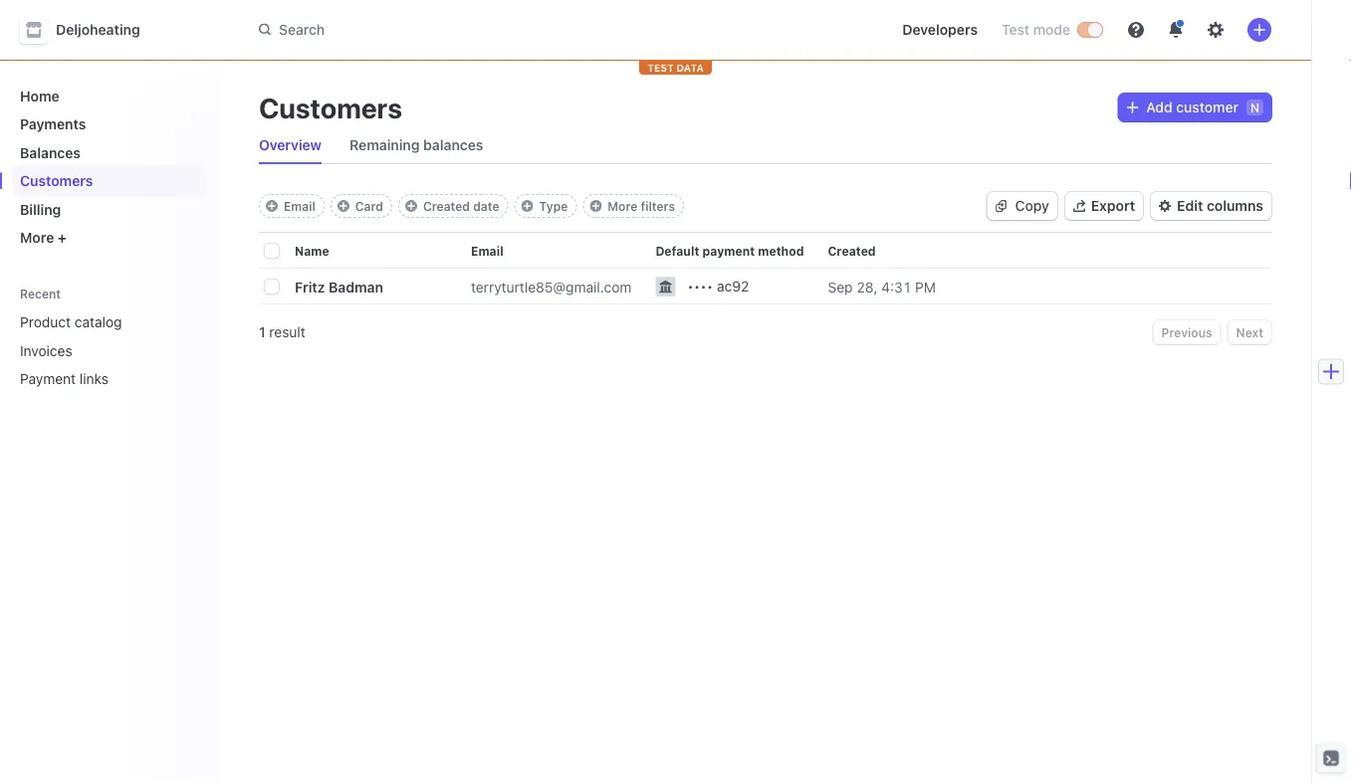 Task type: vqa. For each thing, say whether or not it's contained in the screenshot.
In
no



Task type: locate. For each thing, give the bounding box(es) containing it.
export button
[[1065, 192, 1143, 220]]

tab list
[[251, 127, 1272, 164]]

add customer
[[1146, 99, 1239, 116]]

payments
[[20, 116, 86, 132]]

email right add email icon
[[284, 199, 315, 213]]

1 horizontal spatial more
[[608, 199, 638, 213]]

fritz badman
[[295, 279, 383, 295]]

core navigation links element
[[12, 80, 203, 254]]

sep 28, 4:31 pm
[[828, 279, 936, 295]]

more inside core navigation links element
[[20, 230, 54, 246]]

0 horizontal spatial customers
[[20, 173, 93, 189]]

catalog
[[75, 314, 122, 331]]

28,
[[857, 279, 878, 295]]

0 vertical spatial created
[[423, 199, 470, 213]]

1
[[259, 324, 265, 341]]

filters
[[641, 199, 675, 213]]

balances link
[[12, 136, 203, 169]]

email
[[284, 199, 315, 213], [471, 244, 504, 258]]

email down date
[[471, 244, 504, 258]]

more +
[[20, 230, 67, 246]]

test
[[647, 62, 674, 73]]

billing link
[[12, 193, 203, 226]]

more for more filters
[[608, 199, 638, 213]]

previous
[[1162, 326, 1212, 340]]

1 vertical spatial more
[[20, 230, 54, 246]]

sep 28, 4:31 pm link
[[828, 271, 960, 303]]

Select Item checkbox
[[265, 280, 279, 294]]

product
[[20, 314, 71, 331]]

pm
[[915, 279, 936, 295]]

created up sep
[[828, 244, 876, 258]]

tab list containing overview
[[251, 127, 1272, 164]]

0 vertical spatial email
[[284, 199, 315, 213]]

more for more +
[[20, 230, 54, 246]]

product catalog
[[20, 314, 122, 331]]

1 vertical spatial created
[[828, 244, 876, 258]]

balances
[[423, 137, 483, 153]]

product catalog link
[[12, 306, 175, 339]]

search
[[279, 21, 325, 38]]

more filters
[[608, 199, 675, 213]]

customers down balances
[[20, 173, 93, 189]]

0 horizontal spatial created
[[423, 199, 470, 213]]

remaining
[[349, 137, 420, 153]]

customers up overview
[[259, 91, 402, 124]]

recent navigation links element
[[0, 286, 219, 395]]

0 vertical spatial more
[[608, 199, 638, 213]]

+
[[58, 230, 67, 246]]

created right add created date image
[[423, 199, 470, 213]]

1 result
[[259, 324, 305, 341]]

more right add more filters icon
[[608, 199, 638, 213]]

more left +
[[20, 230, 54, 246]]

copy
[[1015, 198, 1049, 214]]

1 vertical spatial email
[[471, 244, 504, 258]]

0 horizontal spatial email
[[284, 199, 315, 213]]

test data
[[647, 62, 704, 73]]

customer
[[1176, 99, 1239, 116]]

balances
[[20, 144, 81, 161]]

previous button
[[1154, 321, 1220, 345]]

badman
[[329, 279, 383, 295]]

email inside toolbar
[[284, 199, 315, 213]]

customers inside 'link'
[[20, 173, 93, 189]]

1 vertical spatial customers
[[20, 173, 93, 189]]

svg image
[[995, 200, 1007, 212]]

toolbar
[[259, 194, 684, 218]]

created
[[423, 199, 470, 213], [828, 244, 876, 258]]

1 horizontal spatial customers
[[259, 91, 402, 124]]

fritz badman link
[[295, 271, 407, 303]]

links
[[79, 371, 108, 387]]

settings image
[[1208, 22, 1224, 38]]

data
[[677, 62, 704, 73]]

0 horizontal spatial more
[[20, 230, 54, 246]]

deljoheating
[[56, 21, 140, 38]]

payment
[[20, 371, 76, 387]]

test mode
[[1002, 21, 1070, 38]]

customers
[[259, 91, 402, 124], [20, 173, 93, 189]]

customers link
[[12, 165, 203, 197]]

payment links
[[20, 371, 108, 387]]

add created date image
[[405, 200, 417, 212]]

1 horizontal spatial created
[[828, 244, 876, 258]]

more
[[608, 199, 638, 213], [20, 230, 54, 246]]

Search search field
[[247, 12, 809, 48]]

card
[[355, 199, 383, 213]]



Task type: describe. For each thing, give the bounding box(es) containing it.
notifications image
[[1168, 22, 1184, 38]]

test
[[1002, 21, 1030, 38]]

add email image
[[266, 200, 278, 212]]

created for created
[[828, 244, 876, 258]]

sep
[[828, 279, 853, 295]]

remaining balances
[[349, 137, 483, 153]]

remaining balances link
[[342, 131, 491, 159]]

payments link
[[12, 108, 203, 140]]

ac92
[[717, 278, 749, 295]]

terryturtle85@gmail.com
[[471, 279, 632, 295]]

name
[[295, 244, 329, 258]]

date
[[473, 199, 499, 213]]

0 vertical spatial customers
[[259, 91, 402, 124]]

default
[[656, 244, 699, 258]]

created for created date
[[423, 199, 470, 213]]

recent
[[20, 287, 61, 301]]

deljoheating button
[[20, 16, 160, 44]]

Select All checkbox
[[265, 244, 279, 258]]

copy button
[[987, 192, 1057, 220]]

payment links link
[[12, 363, 175, 395]]

billing
[[20, 201, 61, 218]]

columns
[[1207, 198, 1264, 214]]

•••• ac92
[[687, 278, 749, 295]]

•••• ac92 link
[[644, 265, 828, 305]]

4:31
[[882, 279, 912, 295]]

payment
[[702, 244, 755, 258]]

add
[[1146, 99, 1173, 116]]

svg image
[[1126, 102, 1138, 114]]

overview
[[259, 137, 322, 153]]

Search text field
[[247, 12, 809, 48]]

edit columns
[[1177, 198, 1264, 214]]

export
[[1091, 198, 1135, 214]]

n
[[1251, 101, 1260, 115]]

next button
[[1228, 321, 1272, 345]]

developers link
[[894, 14, 986, 46]]

result
[[269, 324, 305, 341]]

invoices link
[[12, 335, 175, 367]]

invoices
[[20, 343, 72, 359]]

help image
[[1128, 22, 1144, 38]]

created date
[[423, 199, 499, 213]]

edit columns button
[[1151, 192, 1272, 220]]

overview link
[[251, 131, 330, 159]]

edit
[[1177, 198, 1203, 214]]

home
[[20, 88, 59, 104]]

terryturtle85@gmail.com link
[[471, 271, 656, 303]]

home link
[[12, 80, 203, 112]]

1 horizontal spatial email
[[471, 244, 504, 258]]

••••
[[687, 278, 713, 295]]

developers
[[902, 21, 978, 38]]

recent element
[[0, 306, 219, 395]]

add card image
[[337, 200, 349, 212]]

add type image
[[521, 200, 533, 212]]

fritz
[[295, 279, 325, 295]]

mode
[[1033, 21, 1070, 38]]

default payment method
[[656, 244, 804, 258]]

add more filters image
[[590, 200, 602, 212]]

method
[[758, 244, 804, 258]]

type
[[539, 199, 568, 213]]

toolbar containing email
[[259, 194, 684, 218]]

next
[[1236, 326, 1264, 340]]



